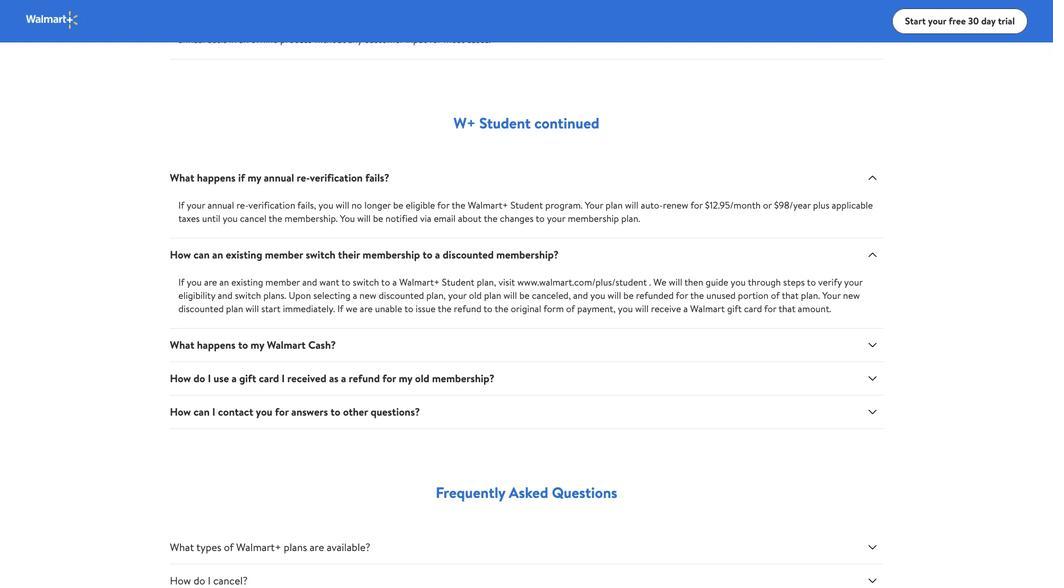 Task type: locate. For each thing, give the bounding box(es) containing it.
0 vertical spatial happens
[[197, 170, 236, 185]]

without
[[314, 33, 346, 46]]

switch down how can an existing member switch their membership to a discounted membership?
[[353, 276, 379, 289]]

1 vertical spatial old
[[415, 371, 430, 386]]

and left plans.
[[218, 289, 233, 302]]

plan. left auto-
[[622, 212, 641, 225]]

can down do at the left bottom of page
[[194, 405, 210, 419]]

student
[[536, 20, 569, 33], [480, 113, 531, 133], [511, 199, 543, 212], [442, 276, 475, 289]]

0 horizontal spatial new
[[360, 289, 377, 302]]

0 horizontal spatial re-
[[237, 199, 249, 212]]

verify
[[685, 20, 709, 33], [819, 276, 842, 289]]

0 horizontal spatial membership?
[[432, 371, 495, 386]]

plan.
[[622, 212, 641, 225], [801, 289, 821, 302]]

the
[[384, 20, 398, 33], [785, 20, 799, 33], [452, 199, 466, 212], [269, 212, 283, 225], [484, 212, 498, 225], [691, 289, 704, 302], [438, 302, 452, 315], [495, 302, 509, 315]]

received
[[288, 371, 327, 386]]

1 vertical spatial existing
[[231, 276, 263, 289]]

your right steps
[[823, 289, 841, 302]]

what happens to my walmart cash?
[[170, 338, 336, 352]]

old
[[469, 289, 482, 302], [415, 371, 430, 386]]

i left contact
[[212, 405, 216, 419]]

1 horizontal spatial plan.
[[801, 289, 821, 302]]

0 horizontal spatial card
[[259, 371, 279, 386]]

membership. inside the 'your verified status will be valid for one year from the start date of your paid walmart+ student membership. walmart+ will verify your eligibility for the program on an annual basis in an offline process without any customer input for most cases.'
[[571, 20, 624, 33]]

my for annual
[[248, 170, 261, 185]]

no
[[352, 199, 362, 212]]

fails?
[[365, 170, 390, 185]]

program
[[801, 20, 837, 33]]

student inside the 'your verified status will be valid for one year from the start date of your paid walmart+ student membership. walmart+ will verify your eligibility for the program on an annual basis in an offline process without any customer input for most cases.'
[[536, 20, 569, 33]]

are
[[204, 276, 217, 289], [360, 302, 373, 315], [310, 540, 324, 554]]

plan up what happens to my walmart cash?
[[226, 302, 243, 315]]

0 horizontal spatial verify
[[685, 20, 709, 33]]

switch left their
[[306, 247, 336, 262]]

1 horizontal spatial start
[[400, 20, 419, 33]]

0 vertical spatial membership
[[568, 212, 619, 225]]

for right we
[[676, 289, 689, 302]]

1 horizontal spatial re-
[[297, 170, 310, 185]]

.
[[650, 276, 651, 289]]

your inside if you are an existing member and want to switch to a walmart+ student plan, visit www.walmart.com/plus/student . we will then guide you through steps to verify your eligibility and switch plans. upon selecting a new discounted plan, your old plan will be canceled, and you will be refunded for the unused portion of that plan. your new discounted plan will start immediately. if we are unable to issue the refund to the original form of payment, you will receive a walmart gift card for that amount.
[[823, 289, 841, 302]]

1 vertical spatial if
[[178, 276, 185, 289]]

1 vertical spatial start
[[261, 302, 281, 315]]

0 vertical spatial start
[[400, 20, 419, 33]]

2 vertical spatial my
[[399, 371, 413, 386]]

your
[[929, 14, 947, 27], [453, 20, 472, 33], [711, 20, 729, 33], [187, 199, 205, 212], [547, 212, 566, 225], [845, 276, 863, 289], [448, 289, 467, 302]]

2 horizontal spatial your
[[823, 289, 841, 302]]

refund right the as
[[349, 371, 380, 386]]

that right through
[[782, 289, 799, 302]]

1 horizontal spatial refund
[[454, 302, 482, 315]]

start your free 30 day trial
[[905, 14, 1015, 27]]

i right do at the left bottom of page
[[208, 371, 211, 386]]

2 vertical spatial annual
[[208, 199, 234, 212]]

0 horizontal spatial start
[[261, 302, 281, 315]]

and left want
[[302, 276, 317, 289]]

2 happens from the top
[[197, 338, 236, 352]]

my down plans.
[[251, 338, 264, 352]]

any
[[348, 33, 362, 46]]

plan, left visit
[[477, 276, 497, 289]]

0 vertical spatial old
[[469, 289, 482, 302]]

what happens if my annual re-verification fails?
[[170, 170, 390, 185]]

can
[[194, 247, 210, 262], [194, 405, 210, 419]]

re-
[[297, 170, 310, 185], [237, 199, 249, 212]]

0 vertical spatial member
[[265, 247, 303, 262]]

$12.95/month
[[705, 199, 761, 212]]

what left types
[[170, 540, 194, 554]]

verification up no
[[310, 170, 363, 185]]

card down through
[[744, 302, 763, 315]]

1 vertical spatial what
[[170, 338, 194, 352]]

existing left plans.
[[231, 276, 263, 289]]

w+ image
[[25, 10, 79, 29]]

0 vertical spatial eligibility
[[732, 20, 769, 33]]

happens left if
[[197, 170, 236, 185]]

will
[[260, 20, 273, 33], [669, 20, 683, 33], [336, 199, 349, 212], [625, 199, 639, 212], [357, 212, 371, 225], [669, 276, 683, 289], [504, 289, 517, 302], [608, 289, 622, 302], [246, 302, 259, 315], [636, 302, 649, 315]]

questions?
[[371, 405, 420, 419]]

0 horizontal spatial annual
[[178, 33, 205, 46]]

happens for to
[[197, 338, 236, 352]]

1 vertical spatial membership?
[[432, 371, 495, 386]]

0 horizontal spatial plan
[[226, 302, 243, 315]]

if inside if your annual re-verification fails, you will no longer be eligible for the walmart+ student program. your plan will auto-renew for $12.95/month or $98/year plus applicable taxes until you cancel the membership. you will be notified via email about the changes to your membership plan.
[[178, 199, 185, 212]]

the left unused
[[691, 289, 704, 302]]

what
[[170, 170, 194, 185], [170, 338, 194, 352], [170, 540, 194, 554]]

want
[[320, 276, 340, 289]]

types
[[196, 540, 221, 554]]

card
[[744, 302, 763, 315], [259, 371, 279, 386]]

1 horizontal spatial gift
[[728, 302, 742, 315]]

an left plans.
[[220, 276, 229, 289]]

how can an existing member switch their membership to a discounted membership? image
[[867, 249, 879, 261]]

0 horizontal spatial eligibility
[[178, 289, 215, 302]]

old inside if you are an existing member and want to switch to a walmart+ student plan, visit www.walmart.com/plus/student . we will then guide you through steps to verify your eligibility and switch plans. upon selecting a new discounted plan, your old plan will be canceled, and you will be refunded for the unused portion of that plan. your new discounted plan will start immediately. if we are unable to issue the refund to the original form of payment, you will receive a walmart gift card for that amount.
[[469, 289, 482, 302]]

start your free 30 day trial button
[[893, 8, 1028, 34]]

if you are an existing member and want to switch to a walmart+ student plan, visit www.walmart.com/plus/student . we will then guide you through steps to verify your eligibility and switch plans. upon selecting a new discounted plan, your old plan will be canceled, and you will be refunded for the unused portion of that plan. your new discounted plan will start immediately. if we are unable to issue the refund to the original form of payment, you will receive a walmart gift card for that amount.
[[178, 276, 863, 315]]

1 can from the top
[[194, 247, 210, 262]]

walmart
[[691, 302, 725, 315], [267, 338, 306, 352]]

1 vertical spatial how
[[170, 371, 191, 386]]

0 vertical spatial can
[[194, 247, 210, 262]]

continued
[[535, 113, 600, 133]]

your right program.
[[585, 199, 604, 212]]

2 can from the top
[[194, 405, 210, 419]]

via
[[420, 212, 432, 225]]

be left the valid
[[276, 20, 286, 33]]

of
[[442, 20, 451, 33], [771, 289, 780, 302], [566, 302, 575, 315], [224, 540, 234, 554]]

eligibility inside the 'your verified status will be valid for one year from the start date of your paid walmart+ student membership. walmart+ will verify your eligibility for the program on an annual basis in an offline process without any customer input for most cases.'
[[732, 20, 769, 33]]

i for you
[[212, 405, 216, 419]]

1 horizontal spatial your
[[585, 199, 604, 212]]

existing down cancel
[[226, 247, 262, 262]]

1 vertical spatial happens
[[197, 338, 236, 352]]

to
[[536, 212, 545, 225], [423, 247, 433, 262], [342, 276, 351, 289], [381, 276, 390, 289], [807, 276, 816, 289], [405, 302, 414, 315], [484, 302, 493, 315], [238, 338, 248, 352], [331, 405, 341, 419]]

walmart inside if you are an existing member and want to switch to a walmart+ student plan, visit www.walmart.com/plus/student . we will then guide you through steps to verify your eligibility and switch plans. upon selecting a new discounted plan, your old plan will be canceled, and you will be refunded for the unused portion of that plan. your new discounted plan will start immediately. if we are unable to issue the refund to the original form of payment, you will receive a walmart gift card for that amount.
[[691, 302, 725, 315]]

frequently asked questions
[[436, 482, 618, 503]]

what types of walmart+ plans are available? image
[[867, 541, 879, 554]]

plan left original
[[484, 289, 502, 302]]

gift
[[728, 302, 742, 315], [239, 371, 256, 386]]

1 horizontal spatial eligibility
[[732, 20, 769, 33]]

1 horizontal spatial membership?
[[497, 247, 559, 262]]

0 vertical spatial if
[[178, 199, 185, 212]]

www.walmart.com/plus/student
[[518, 276, 647, 289]]

1 horizontal spatial walmart
[[691, 302, 725, 315]]

1 horizontal spatial plan
[[484, 289, 502, 302]]

1 how from the top
[[170, 247, 191, 262]]

your left verified
[[178, 20, 197, 33]]

1 horizontal spatial old
[[469, 289, 482, 302]]

an down the until
[[212, 247, 223, 262]]

3 how from the top
[[170, 405, 191, 419]]

1 horizontal spatial new
[[844, 289, 860, 302]]

0 vertical spatial walmart
[[691, 302, 725, 315]]

a
[[435, 247, 440, 262], [393, 276, 397, 289], [353, 289, 357, 302], [684, 302, 688, 315], [232, 371, 237, 386], [341, 371, 346, 386]]

$98/year
[[775, 199, 811, 212]]

annual inside the 'your verified status will be valid for one year from the start date of your paid walmart+ student membership. walmart+ will verify your eligibility for the program on an annual basis in an offline process without any customer input for most cases.'
[[178, 33, 205, 46]]

1 vertical spatial membership.
[[285, 212, 338, 225]]

0 horizontal spatial old
[[415, 371, 430, 386]]

the right 'issue' on the bottom left
[[438, 302, 452, 315]]

plan. right through
[[801, 289, 821, 302]]

2 horizontal spatial annual
[[264, 170, 294, 185]]

start left upon
[[261, 302, 281, 315]]

1 vertical spatial can
[[194, 405, 210, 419]]

new right the "amount."
[[844, 289, 860, 302]]

1 horizontal spatial membership
[[568, 212, 619, 225]]

for left most
[[429, 33, 442, 46]]

1 horizontal spatial are
[[310, 540, 324, 554]]

upon
[[289, 289, 311, 302]]

1 horizontal spatial switch
[[306, 247, 336, 262]]

we
[[654, 276, 667, 289]]

verification
[[310, 170, 363, 185], [249, 199, 295, 212]]

you
[[319, 199, 334, 212], [223, 212, 238, 225], [187, 276, 202, 289], [731, 276, 746, 289], [591, 289, 606, 302], [618, 302, 633, 315], [256, 405, 273, 419]]

1 horizontal spatial verify
[[819, 276, 842, 289]]

2 how from the top
[[170, 371, 191, 386]]

if your annual re-verification fails, you will no longer be eligible for the walmart+ student program. your plan will auto-renew for $12.95/month or $98/year plus applicable taxes until you cancel the membership. you will be notified via email about the changes to your membership plan.
[[178, 199, 873, 225]]

discounted
[[443, 247, 494, 262], [379, 289, 424, 302], [178, 302, 224, 315]]

how can i contact you for answers to other questions? image
[[867, 406, 879, 418]]

and right the canceled,
[[573, 289, 588, 302]]

gift right use
[[239, 371, 256, 386]]

questions
[[552, 482, 618, 503]]

0 vertical spatial verify
[[685, 20, 709, 33]]

gift down guide
[[728, 302, 742, 315]]

1 what from the top
[[170, 170, 194, 185]]

1 vertical spatial plan.
[[801, 289, 821, 302]]

0 vertical spatial card
[[744, 302, 763, 315]]

email
[[434, 212, 456, 225]]

of right types
[[224, 540, 234, 554]]

1 vertical spatial member
[[266, 276, 300, 289]]

an
[[852, 20, 862, 33], [239, 33, 249, 46], [212, 247, 223, 262], [220, 276, 229, 289]]

i
[[208, 371, 211, 386], [282, 371, 285, 386], [212, 405, 216, 419]]

1 vertical spatial eligibility
[[178, 289, 215, 302]]

plan, right unable
[[427, 289, 446, 302]]

what up do at the left bottom of page
[[170, 338, 194, 352]]

2 horizontal spatial plan
[[606, 199, 623, 212]]

can down the until
[[194, 247, 210, 262]]

my for walmart
[[251, 338, 264, 352]]

the right via
[[452, 199, 466, 212]]

2 vertical spatial if
[[338, 302, 344, 315]]

member up plans.
[[265, 247, 303, 262]]

0 horizontal spatial your
[[178, 20, 197, 33]]

1 vertical spatial verify
[[819, 276, 842, 289]]

my right if
[[248, 170, 261, 185]]

0 vertical spatial plan.
[[622, 212, 641, 225]]

switch left plans.
[[235, 289, 261, 302]]

old up questions?
[[415, 371, 430, 386]]

that
[[782, 289, 799, 302], [779, 302, 796, 315]]

for left program
[[771, 20, 783, 33]]

2 vertical spatial how
[[170, 405, 191, 419]]

plan left auto-
[[606, 199, 623, 212]]

to inside if your annual re-verification fails, you will no longer be eligible for the walmart+ student program. your plan will auto-renew for $12.95/month or $98/year plus applicable taxes until you cancel the membership. you will be notified via email about the changes to your membership plan.
[[536, 212, 545, 225]]

for
[[309, 20, 321, 33], [771, 20, 783, 33], [429, 33, 442, 46], [438, 199, 450, 212], [691, 199, 703, 212], [676, 289, 689, 302], [765, 302, 777, 315], [383, 371, 396, 386], [275, 405, 289, 419]]

0 vertical spatial gift
[[728, 302, 742, 315]]

0 vertical spatial what
[[170, 170, 194, 185]]

2 horizontal spatial switch
[[353, 276, 379, 289]]

walmart down guide
[[691, 302, 725, 315]]

as
[[329, 371, 339, 386]]

0 horizontal spatial are
[[204, 276, 217, 289]]

0 vertical spatial re-
[[297, 170, 310, 185]]

1 vertical spatial verification
[[249, 199, 295, 212]]

i left received
[[282, 371, 285, 386]]

0 horizontal spatial gift
[[239, 371, 256, 386]]

0 horizontal spatial membership
[[363, 247, 420, 262]]

new right we
[[360, 289, 377, 302]]

0 horizontal spatial refund
[[349, 371, 380, 386]]

of right the date
[[442, 20, 451, 33]]

form
[[544, 302, 564, 315]]

start
[[400, 20, 419, 33], [261, 302, 281, 315]]

membership.
[[571, 20, 624, 33], [285, 212, 338, 225]]

annual right "taxes"
[[208, 199, 234, 212]]

membership inside if your annual re-verification fails, you will no longer be eligible for the walmart+ student program. your plan will auto-renew for $12.95/month or $98/year plus applicable taxes until you cancel the membership. you will be notified via email about the changes to your membership plan.
[[568, 212, 619, 225]]

0 vertical spatial your
[[178, 20, 197, 33]]

3 what from the top
[[170, 540, 194, 554]]

date
[[421, 20, 440, 33]]

1 vertical spatial annual
[[264, 170, 294, 185]]

verify inside if you are an existing member and want to switch to a walmart+ student plan, visit www.walmart.com/plus/student . we will then guide you through steps to verify your eligibility and switch plans. upon selecting a new discounted plan, your old plan will be canceled, and you will be refunded for the unused portion of that plan. your new discounted plan will start immediately. if we are unable to issue the refund to the original form of payment, you will receive a walmart gift card for that amount.
[[819, 276, 842, 289]]

start inside if you are an existing member and want to switch to a walmart+ student plan, visit www.walmart.com/plus/student . we will then guide you through steps to verify your eligibility and switch plans. upon selecting a new discounted plan, your old plan will be canceled, and you will be refunded for the unused portion of that plan. your new discounted plan will start immediately. if we are unable to issue the refund to the original form of payment, you will receive a walmart gift card for that amount.
[[261, 302, 281, 315]]

new
[[360, 289, 377, 302], [844, 289, 860, 302]]

be left notified
[[373, 212, 383, 225]]

1 horizontal spatial annual
[[208, 199, 234, 212]]

0 horizontal spatial membership.
[[285, 212, 338, 225]]

switch
[[306, 247, 336, 262], [353, 276, 379, 289], [235, 289, 261, 302]]

membership
[[568, 212, 619, 225], [363, 247, 420, 262]]

2 horizontal spatial are
[[360, 302, 373, 315]]

plan,
[[477, 276, 497, 289], [427, 289, 446, 302]]

happens
[[197, 170, 236, 185], [197, 338, 236, 352]]

renew
[[663, 199, 689, 212]]

1 horizontal spatial card
[[744, 302, 763, 315]]

0 horizontal spatial and
[[218, 289, 233, 302]]

card down what happens to my walmart cash?
[[259, 371, 279, 386]]

auto-
[[641, 199, 663, 212]]

longer
[[365, 199, 391, 212]]

refund right 'issue' on the bottom left
[[454, 302, 482, 315]]

0 vertical spatial my
[[248, 170, 261, 185]]

membership?
[[497, 247, 559, 262], [432, 371, 495, 386]]

existing
[[226, 247, 262, 262], [231, 276, 263, 289]]

how for how can an existing member switch their membership to a discounted membership?
[[170, 247, 191, 262]]

if
[[178, 199, 185, 212], [178, 276, 185, 289], [338, 302, 344, 315]]

1 happens from the top
[[197, 170, 236, 185]]

valid
[[288, 20, 307, 33]]

2 what from the top
[[170, 338, 194, 352]]

happens up use
[[197, 338, 236, 352]]

2 vertical spatial what
[[170, 540, 194, 554]]

re- up fails,
[[297, 170, 310, 185]]

cases.
[[467, 33, 491, 46]]

for up questions?
[[383, 371, 396, 386]]

for down through
[[765, 302, 777, 315]]

0 horizontal spatial plan.
[[622, 212, 641, 225]]

annual left basis in the top left of the page
[[178, 33, 205, 46]]

my up questions?
[[399, 371, 413, 386]]

annual right if
[[264, 170, 294, 185]]

unable
[[375, 302, 402, 315]]

cancel
[[240, 212, 267, 225]]

2 horizontal spatial and
[[573, 289, 588, 302]]

member up immediately.
[[266, 276, 300, 289]]

0 horizontal spatial i
[[208, 371, 211, 386]]

be inside the 'your verified status will be valid for one year from the start date of your paid walmart+ student membership. walmart+ will verify your eligibility for the program on an annual basis in an offline process without any customer input for most cases.'
[[276, 20, 286, 33]]

amount.
[[798, 302, 832, 315]]

1 vertical spatial re-
[[237, 199, 249, 212]]

process
[[280, 33, 312, 46]]

1 vertical spatial refund
[[349, 371, 380, 386]]

0 vertical spatial how
[[170, 247, 191, 262]]

guide
[[706, 276, 729, 289]]

1 vertical spatial my
[[251, 338, 264, 352]]

walmart left cash? at left
[[267, 338, 306, 352]]

0 horizontal spatial discounted
[[178, 302, 224, 315]]

old left visit
[[469, 289, 482, 302]]

through
[[748, 276, 781, 289]]

verification down what happens if my annual re-verification fails?
[[249, 199, 295, 212]]

until
[[202, 212, 220, 225]]

an inside if you are an existing member and want to switch to a walmart+ student plan, visit www.walmart.com/plus/student . we will then guide you through steps to verify your eligibility and switch plans. upon selecting a new discounted plan, your old plan will be canceled, and you will be refunded for the unused portion of that plan. your new discounted plan will start immediately. if we are unable to issue the refund to the original form of payment, you will receive a walmart gift card for that amount.
[[220, 276, 229, 289]]

for right via
[[438, 199, 450, 212]]

start left the date
[[400, 20, 419, 33]]

walmart+ inside if your annual re-verification fails, you will no longer be eligible for the walmart+ student program. your plan will auto-renew for $12.95/month or $98/year plus applicable taxes until you cancel the membership. you will be notified via email about the changes to your membership plan.
[[468, 199, 508, 212]]

0 horizontal spatial walmart
[[267, 338, 306, 352]]

what up "taxes"
[[170, 170, 194, 185]]

0 vertical spatial annual
[[178, 33, 205, 46]]

re- down if
[[237, 199, 249, 212]]

paid
[[474, 20, 491, 33]]

2 vertical spatial your
[[823, 289, 841, 302]]



Task type: vqa. For each thing, say whether or not it's contained in the screenshot.
0
no



Task type: describe. For each thing, give the bounding box(es) containing it.
on
[[839, 20, 850, 33]]

can for i
[[194, 405, 210, 419]]

refund inside if you are an existing member and want to switch to a walmart+ student plan, visit www.walmart.com/plus/student . we will then guide you through steps to verify your eligibility and switch plans. upon selecting a new discounted plan, your old plan will be canceled, and you will be refunded for the unused portion of that plan. your new discounted plan will start immediately. if we are unable to issue the refund to the original form of payment, you will receive a walmart gift card for that amount.
[[454, 302, 482, 315]]

annual inside if your annual re-verification fails, you will no longer be eligible for the walmart+ student program. your plan will auto-renew for $12.95/month or $98/year plus applicable taxes until you cancel the membership. you will be notified via email about the changes to your membership plan.
[[208, 199, 234, 212]]

in
[[229, 33, 237, 46]]

from
[[361, 20, 382, 33]]

your verified status will be valid for one year from the start date of your paid walmart+ student membership. walmart+ will verify your eligibility for the program on an annual basis in an offline process without any customer input for most cases.
[[178, 20, 862, 46]]

the right from
[[384, 20, 398, 33]]

eligible
[[406, 199, 435, 212]]

0 vertical spatial existing
[[226, 247, 262, 262]]

payment,
[[578, 302, 616, 315]]

canceled,
[[532, 289, 571, 302]]

2 horizontal spatial discounted
[[443, 247, 494, 262]]

portion
[[738, 289, 769, 302]]

1 vertical spatial walmart
[[267, 338, 306, 352]]

the right "about"
[[484, 212, 498, 225]]

1 horizontal spatial verification
[[310, 170, 363, 185]]

re- inside if your annual re-verification fails, you will no longer be eligible for the walmart+ student program. your plan will auto-renew for $12.95/month or $98/year plus applicable taxes until you cancel the membership. you will be notified via email about the changes to your membership plan.
[[237, 199, 249, 212]]

what types of walmart+ plans are available?
[[170, 540, 371, 554]]

i for a
[[208, 371, 211, 386]]

an right on
[[852, 20, 862, 33]]

fails,
[[298, 199, 316, 212]]

start inside the 'your verified status will be valid for one year from the start date of your paid walmart+ student membership. walmart+ will verify your eligibility for the program on an annual basis in an offline process without any customer input for most cases.'
[[400, 20, 419, 33]]

plans
[[284, 540, 307, 554]]

of right the portion
[[771, 289, 780, 302]]

plan inside if your annual re-verification fails, you will no longer be eligible for the walmart+ student program. your plan will auto-renew for $12.95/month or $98/year plus applicable taxes until you cancel the membership. you will be notified via email about the changes to your membership plan.
[[606, 199, 623, 212]]

start
[[905, 14, 926, 27]]

0 vertical spatial are
[[204, 276, 217, 289]]

membership. inside if your annual re-verification fails, you will no longer be eligible for the walmart+ student program. your plan will auto-renew for $12.95/month or $98/year plus applicable taxes until you cancel the membership. you will be notified via email about the changes to your membership plan.
[[285, 212, 338, 225]]

a right selecting
[[353, 289, 357, 302]]

frequently
[[436, 482, 506, 503]]

available?
[[327, 540, 371, 554]]

notified
[[386, 212, 418, 225]]

immediately.
[[283, 302, 335, 315]]

visit
[[499, 276, 515, 289]]

the right cancel
[[269, 212, 283, 225]]

most
[[444, 33, 465, 46]]

contact
[[218, 405, 253, 419]]

can for an
[[194, 247, 210, 262]]

other
[[343, 405, 368, 419]]

original
[[511, 302, 542, 315]]

that down steps
[[779, 302, 796, 315]]

cash?
[[308, 338, 336, 352]]

free
[[949, 14, 966, 27]]

of right form
[[566, 302, 575, 315]]

be right longer
[[393, 199, 404, 212]]

how do i use a gift card i received as a refund for my old membership? image
[[867, 372, 879, 385]]

how for how can i contact you for answers to other questions?
[[170, 405, 191, 419]]

how for how do i use a gift card i received as a refund for my old membership?
[[170, 371, 191, 386]]

asked
[[509, 482, 549, 503]]

plus
[[814, 199, 830, 212]]

what happens if my annual re-verification fails? image
[[867, 172, 879, 184]]

plan. inside if you are an existing member and want to switch to a walmart+ student plan, visit www.walmart.com/plus/student . we will then guide you through steps to verify your eligibility and switch plans. upon selecting a new discounted plan, your old plan will be canceled, and you will be refunded for the unused portion of that plan. your new discounted plan will start immediately. if we are unable to issue the refund to the original form of payment, you will receive a walmart gift card for that amount.
[[801, 289, 821, 302]]

their
[[338, 247, 360, 262]]

0 horizontal spatial switch
[[235, 289, 261, 302]]

0 vertical spatial membership?
[[497, 247, 559, 262]]

existing inside if you are an existing member and want to switch to a walmart+ student plan, visit www.walmart.com/plus/student . we will then guide you through steps to verify your eligibility and switch plans. upon selecting a new discounted plan, your old plan will be canceled, and you will be refunded for the unused portion of that plan. your new discounted plan will start immediately. if we are unable to issue the refund to the original form of payment, you will receive a walmart gift card for that amount.
[[231, 276, 263, 289]]

for left one
[[309, 20, 321, 33]]

one
[[324, 20, 339, 33]]

0 horizontal spatial plan,
[[427, 289, 446, 302]]

or
[[763, 199, 772, 212]]

do
[[194, 371, 205, 386]]

what for what happens to my walmart cash?
[[170, 338, 194, 352]]

selecting
[[313, 289, 351, 302]]

how can i contact you for answers to other questions?
[[170, 405, 420, 419]]

if for what
[[178, 199, 185, 212]]

applicable
[[832, 199, 873, 212]]

input
[[406, 33, 427, 46]]

student inside if you are an existing member and want to switch to a walmart+ student plan, visit www.walmart.com/plus/student . we will then guide you through steps to verify your eligibility and switch plans. upon selecting a new discounted plan, your old plan will be canceled, and you will be refunded for the unused portion of that plan. your new discounted plan will start immediately. if we are unable to issue the refund to the original form of payment, you will receive a walmart gift card for that amount.
[[442, 276, 475, 289]]

we
[[346, 302, 358, 315]]

how can an existing member switch their membership to a discounted membership?
[[170, 247, 559, 262]]

receive
[[651, 302, 681, 315]]

program.
[[546, 199, 583, 212]]

a right receive
[[684, 302, 688, 315]]

1 horizontal spatial discounted
[[379, 289, 424, 302]]

basis
[[207, 33, 227, 46]]

changes
[[500, 212, 534, 225]]

you
[[340, 212, 355, 225]]

day
[[982, 14, 996, 27]]

for right 'renew'
[[691, 199, 703, 212]]

customer
[[365, 33, 404, 46]]

verified
[[199, 20, 231, 33]]

what happens to my walmart cash? image
[[867, 339, 879, 352]]

a right the as
[[341, 371, 346, 386]]

1 horizontal spatial plan,
[[477, 276, 497, 289]]

trial
[[999, 14, 1015, 27]]

happens for if
[[197, 170, 236, 185]]

1 new from the left
[[360, 289, 377, 302]]

taxes
[[178, 212, 200, 225]]

plan. inside if your annual re-verification fails, you will no longer be eligible for the walmart+ student program. your plan will auto-renew for $12.95/month or $98/year plus applicable taxes until you cancel the membership. you will be notified via email about the changes to your membership plan.
[[622, 212, 641, 225]]

walmart+ inside if you are an existing member and want to switch to a walmart+ student plan, visit www.walmart.com/plus/student . we will then guide you through steps to verify your eligibility and switch plans. upon selecting a new discounted plan, your old plan will be canceled, and you will be refunded for the unused portion of that plan. your new discounted plan will start immediately. if we are unable to issue the refund to the original form of payment, you will receive a walmart gift card for that amount.
[[399, 276, 440, 289]]

be right visit
[[520, 289, 530, 302]]

a down email
[[435, 247, 440, 262]]

how do i cancel? image
[[867, 575, 879, 585]]

year
[[341, 20, 359, 33]]

1 vertical spatial membership
[[363, 247, 420, 262]]

what for what types of walmart+ plans are available?
[[170, 540, 194, 554]]

of inside the 'your verified status will be valid for one year from the start date of your paid walmart+ student membership. walmart+ will verify your eligibility for the program on an annual basis in an offline process without any customer input for most cases.'
[[442, 20, 451, 33]]

for left answers at left bottom
[[275, 405, 289, 419]]

status
[[233, 20, 257, 33]]

a up unable
[[393, 276, 397, 289]]

the left program
[[785, 20, 799, 33]]

how do i use a gift card i received as a refund for my old membership?
[[170, 371, 495, 386]]

1 vertical spatial card
[[259, 371, 279, 386]]

answers
[[291, 405, 328, 419]]

if for how
[[178, 276, 185, 289]]

steps
[[784, 276, 805, 289]]

w+
[[454, 113, 476, 133]]

2 horizontal spatial i
[[282, 371, 285, 386]]

w+ student continued
[[454, 113, 600, 133]]

gift inside if you are an existing member and want to switch to a walmart+ student plan, visit www.walmart.com/plus/student . we will then guide you through steps to verify your eligibility and switch plans. upon selecting a new discounted plan, your old plan will be canceled, and you will be refunded for the unused portion of that plan. your new discounted plan will start immediately. if we are unable to issue the refund to the original form of payment, you will receive a walmart gift card for that amount.
[[728, 302, 742, 315]]

eligibility inside if you are an existing member and want to switch to a walmart+ student plan, visit www.walmart.com/plus/student . we will then guide you through steps to verify your eligibility and switch plans. upon selecting a new discounted plan, your old plan will be canceled, and you will be refunded for the unused portion of that plan. your new discounted plan will start immediately. if we are unable to issue the refund to the original form of payment, you will receive a walmart gift card for that amount.
[[178, 289, 215, 302]]

1 horizontal spatial and
[[302, 276, 317, 289]]

verification inside if your annual re-verification fails, you will no longer be eligible for the walmart+ student program. your plan will auto-renew for $12.95/month or $98/year plus applicable taxes until you cancel the membership. you will be notified via email about the changes to your membership plan.
[[249, 199, 295, 212]]

2 new from the left
[[844, 289, 860, 302]]

refunded
[[636, 289, 674, 302]]

if
[[238, 170, 245, 185]]

an right the in
[[239, 33, 249, 46]]

offline
[[251, 33, 278, 46]]

1 vertical spatial gift
[[239, 371, 256, 386]]

be left . at the top
[[624, 289, 634, 302]]

plans.
[[264, 289, 287, 302]]

your inside the 'your verified status will be valid for one year from the start date of your paid walmart+ student membership. walmart+ will verify your eligibility for the program on an annual basis in an offline process without any customer input for most cases.'
[[178, 20, 197, 33]]

verify inside the 'your verified status will be valid for one year from the start date of your paid walmart+ student membership. walmart+ will verify your eligibility for the program on an annual basis in an offline process without any customer input for most cases.'
[[685, 20, 709, 33]]

your inside if your annual re-verification fails, you will no longer be eligible for the walmart+ student program. your plan will auto-renew for $12.95/month or $98/year plus applicable taxes until you cancel the membership. you will be notified via email about the changes to your membership plan.
[[585, 199, 604, 212]]

issue
[[416, 302, 436, 315]]

student inside if your annual re-verification fails, you will no longer be eligible for the walmart+ student program. your plan will auto-renew for $12.95/month or $98/year plus applicable taxes until you cancel the membership. you will be notified via email about the changes to your membership plan.
[[511, 199, 543, 212]]

about
[[458, 212, 482, 225]]

a right use
[[232, 371, 237, 386]]

member inside if you are an existing member and want to switch to a walmart+ student plan, visit www.walmart.com/plus/student . we will then guide you through steps to verify your eligibility and switch plans. upon selecting a new discounted plan, your old plan will be canceled, and you will be refunded for the unused portion of that plan. your new discounted plan will start immediately. if we are unable to issue the refund to the original form of payment, you will receive a walmart gift card for that amount.
[[266, 276, 300, 289]]

your inside start your free 30 day trial button
[[929, 14, 947, 27]]

the left original
[[495, 302, 509, 315]]

unused
[[707, 289, 736, 302]]

then
[[685, 276, 704, 289]]

what for what happens if my annual re-verification fails?
[[170, 170, 194, 185]]

card inside if you are an existing member and want to switch to a walmart+ student plan, visit www.walmart.com/plus/student . we will then guide you through steps to verify your eligibility and switch plans. upon selecting a new discounted plan, your old plan will be canceled, and you will be refunded for the unused portion of that plan. your new discounted plan will start immediately. if we are unable to issue the refund to the original form of payment, you will receive a walmart gift card for that amount.
[[744, 302, 763, 315]]



